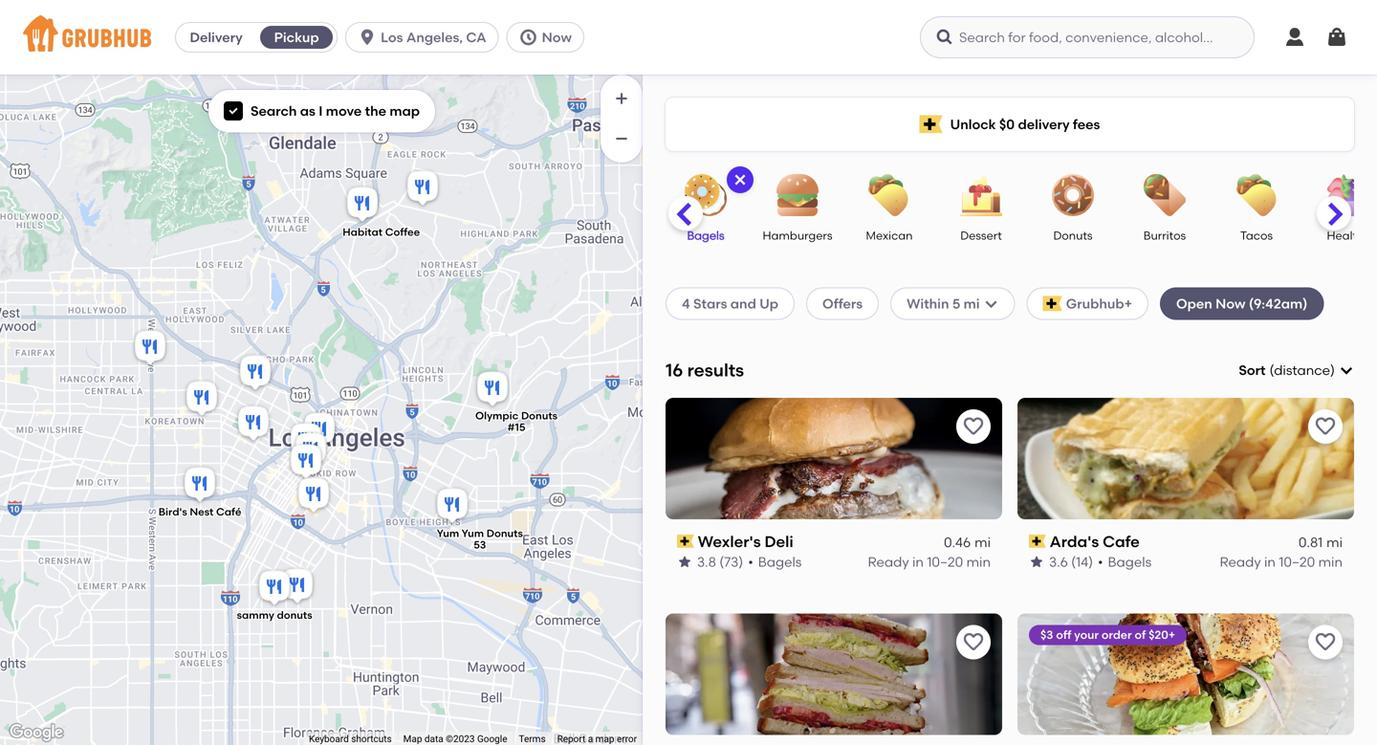 Task type: locate. For each thing, give the bounding box(es) containing it.
0 horizontal spatial bagels
[[687, 229, 725, 243]]

0 horizontal spatial • bagels
[[748, 554, 802, 570]]

0 horizontal spatial min
[[967, 554, 991, 570]]

0 vertical spatial map
[[390, 103, 420, 119]]

3.6
[[1050, 554, 1068, 570]]

1 horizontal spatial map
[[596, 733, 615, 745]]

bagels for wexler's deli
[[758, 554, 802, 570]]

min for arda's cafe
[[1319, 554, 1343, 570]]

bagels for arda's cafe
[[1108, 554, 1152, 570]]

1 horizontal spatial yum
[[462, 527, 484, 540]]

subscription pass image for wexler's deli
[[677, 535, 694, 548]]

olympic
[[476, 410, 519, 423]]

1 horizontal spatial now
[[1216, 295, 1246, 312]]

1 horizontal spatial bagels
[[758, 554, 802, 570]]

1 horizontal spatial ready in 10–20 min
[[1220, 554, 1343, 570]]

map region
[[0, 0, 665, 745]]

0 vertical spatial grubhub plus flag logo image
[[920, 115, 943, 133]]

0 horizontal spatial subscription pass image
[[677, 535, 694, 548]]

error
[[617, 733, 637, 745]]

2 subscription pass image from the left
[[1029, 535, 1046, 548]]

now
[[542, 29, 572, 45], [1216, 295, 1246, 312]]

habitat coffee image
[[343, 184, 382, 226]]

grubhub plus flag logo image left grubhub+
[[1043, 296, 1063, 311]]

10–20
[[927, 554, 964, 570], [1279, 554, 1316, 570]]

bagels down deli on the right
[[758, 554, 802, 570]]

donuts right 53
[[487, 527, 523, 540]]

donuts right olympic
[[521, 410, 558, 423]]

ready in 10–20 min
[[868, 554, 991, 570], [1220, 554, 1343, 570]]

1 • from the left
[[748, 554, 754, 570]]

in
[[913, 554, 924, 570], [1265, 554, 1276, 570]]

1 min from the left
[[967, 554, 991, 570]]

grubhub plus flag logo image for grubhub+
[[1043, 296, 1063, 311]]

bagels
[[687, 229, 725, 243], [758, 554, 802, 570], [1108, 554, 1152, 570]]

keyboard shortcuts
[[309, 733, 392, 745]]

1 yum from the left
[[437, 527, 459, 540]]

the breakfast burrito factory - koreatown image
[[183, 378, 221, 420]]

1 horizontal spatial grubhub plus flag logo image
[[1043, 296, 1063, 311]]

yum
[[437, 527, 459, 540], [462, 527, 484, 540]]

svg image inside now button
[[519, 28, 538, 47]]

0 horizontal spatial •
[[748, 554, 754, 570]]

subscription pass image
[[677, 535, 694, 548], [1029, 535, 1046, 548]]

angeles,
[[406, 29, 463, 45]]

•
[[748, 554, 754, 570], [1098, 554, 1104, 570]]

1 horizontal spatial in
[[1265, 554, 1276, 570]]

donuts inside "bird's nest café yum yum donuts 53"
[[487, 527, 523, 540]]

dessert
[[961, 229, 1002, 243]]

2 ready from the left
[[1220, 554, 1262, 570]]

star icon image for arda's cafe
[[1029, 554, 1045, 570]]

mi
[[964, 295, 980, 312], [975, 534, 991, 551], [1327, 534, 1343, 551]]

1 vertical spatial now
[[1216, 295, 1246, 312]]

2 vertical spatial donuts
[[487, 527, 523, 540]]

3.8 (73)
[[697, 554, 744, 570]]

star icon image left '3.8'
[[677, 554, 693, 570]]

mi right '0.46'
[[975, 534, 991, 551]]

nest
[[190, 506, 214, 519]]

minus icon image
[[612, 129, 631, 148]]

0 horizontal spatial star icon image
[[677, 554, 693, 570]]

brooklyn bagel bakery image
[[236, 353, 275, 395]]

)
[[1331, 362, 1336, 378]]

• right (73)
[[748, 554, 754, 570]]

mi right 0.81
[[1327, 534, 1343, 551]]

in for deli
[[913, 554, 924, 570]]

café
[[216, 506, 242, 519]]

save this restaurant button
[[957, 409, 991, 444], [1309, 409, 1343, 444], [957, 625, 991, 660], [1309, 625, 1343, 660]]

donuts down donuts image
[[1054, 229, 1093, 243]]

• bagels down cafe
[[1098, 554, 1152, 570]]

2 in from the left
[[1265, 554, 1276, 570]]

0 vertical spatial save this restaurant image
[[1315, 415, 1337, 438]]

0 vertical spatial svg image
[[1326, 26, 1349, 49]]

0 vertical spatial now
[[542, 29, 572, 45]]

2 min from the left
[[1319, 554, 1343, 570]]

mexican
[[866, 229, 913, 243]]

move
[[326, 103, 362, 119]]

within 5 mi
[[907, 295, 980, 312]]

2 ready in 10–20 min from the left
[[1220, 554, 1343, 570]]

google
[[477, 733, 508, 745]]

(9:42am)
[[1249, 295, 1308, 312]]

0 horizontal spatial now
[[542, 29, 572, 45]]

in for cafe
[[1265, 554, 1276, 570]]

1 vertical spatial save this restaurant image
[[962, 631, 985, 654]]

save this restaurant button for arda's cafe logo
[[1309, 409, 1343, 444]]

keyboard shortcuts button
[[309, 732, 392, 745]]

report
[[557, 733, 586, 745]]

arda's cafe image
[[287, 420, 325, 463]]

0 horizontal spatial grubhub plus flag logo image
[[920, 115, 943, 133]]

new york city deli logo image
[[1018, 614, 1355, 735]]

ready
[[868, 554, 909, 570], [1220, 554, 1262, 570]]

map right the
[[390, 103, 420, 119]]

min for wexler's deli
[[967, 554, 991, 570]]

1 10–20 from the left
[[927, 554, 964, 570]]

a
[[588, 733, 593, 745]]

0 horizontal spatial yum
[[437, 527, 459, 540]]

map
[[390, 103, 420, 119], [596, 733, 615, 745]]

0.81
[[1299, 534, 1323, 551]]

2 • bagels from the left
[[1098, 554, 1152, 570]]

coffee signal image
[[131, 328, 169, 370]]

10–20 down 0.81
[[1279, 554, 1316, 570]]

donuts image
[[1040, 174, 1107, 216]]

healthy image
[[1315, 174, 1378, 216]]

now right ca
[[542, 29, 572, 45]]

subscription pass image left arda's
[[1029, 535, 1046, 548]]

1 star icon image from the left
[[677, 554, 693, 570]]

ca
[[466, 29, 487, 45]]

ready in 10–20 min down '0.46'
[[868, 554, 991, 570]]

svg image
[[1326, 26, 1349, 49], [733, 172, 748, 188], [1339, 363, 1355, 378]]

16 results
[[666, 360, 744, 381]]

1 horizontal spatial 10–20
[[1279, 554, 1316, 570]]

0 vertical spatial save this restaurant image
[[962, 415, 985, 438]]

star icon image left 3.6
[[1029, 554, 1045, 570]]

unlock $0 delivery fees
[[951, 116, 1101, 132]]

1 horizontal spatial subscription pass image
[[1029, 535, 1046, 548]]

1 horizontal spatial min
[[1319, 554, 1343, 570]]

• bagels down deli on the right
[[748, 554, 802, 570]]

ready in 10–20 min for arda's cafe
[[1220, 554, 1343, 570]]

1 ready from the left
[[868, 554, 909, 570]]

$0
[[1000, 116, 1015, 132]]

1 ready in 10–20 min from the left
[[868, 554, 991, 570]]

Search for food, convenience, alcohol... search field
[[920, 16, 1255, 58]]

4
[[682, 295, 690, 312]]

1 in from the left
[[913, 554, 924, 570]]

1 vertical spatial save this restaurant image
[[1315, 631, 1337, 654]]

16
[[666, 360, 683, 381]]

min down 0.81 mi
[[1319, 554, 1343, 570]]

• for wexler's
[[748, 554, 754, 570]]

1 vertical spatial grubhub plus flag logo image
[[1043, 296, 1063, 311]]

1 • bagels from the left
[[748, 554, 802, 570]]

10–20 for arda's cafe
[[1279, 554, 1316, 570]]

None field
[[1239, 361, 1355, 380]]

2 10–20 from the left
[[1279, 554, 1316, 570]]

2 star icon image from the left
[[1029, 554, 1045, 570]]

• bagels for cafe
[[1098, 554, 1152, 570]]

map right "a"
[[596, 733, 615, 745]]

1 horizontal spatial star icon image
[[1029, 554, 1045, 570]]

stars
[[694, 295, 728, 312]]

2 vertical spatial svg image
[[1339, 363, 1355, 378]]

1 horizontal spatial ready
[[1220, 554, 1262, 570]]

subscription pass image for arda's cafe
[[1029, 535, 1046, 548]]

0 horizontal spatial ready in 10–20 min
[[868, 554, 991, 570]]

save this restaurant image
[[962, 415, 985, 438], [962, 631, 985, 654]]

bagels down cafe
[[1108, 554, 1152, 570]]

0 horizontal spatial map
[[390, 103, 420, 119]]

data
[[425, 733, 444, 745]]

up
[[760, 295, 779, 312]]

tacos image
[[1224, 174, 1291, 216]]

donuts inside olympic donuts #15
[[521, 410, 558, 423]]

3.6 (14)
[[1050, 554, 1094, 570]]

bagels down bagels image
[[687, 229, 725, 243]]

now right the open
[[1216, 295, 1246, 312]]

1 subscription pass image from the left
[[677, 535, 694, 548]]

new york city deli image
[[287, 442, 325, 484]]

1 horizontal spatial • bagels
[[1098, 554, 1152, 570]]

arda's cafe
[[1050, 532, 1140, 551]]

donuts
[[1054, 229, 1093, 243], [521, 410, 558, 423], [487, 527, 523, 540]]

grubhub plus flag logo image
[[920, 115, 943, 133], [1043, 296, 1063, 311]]

grubhub plus flag logo image left unlock
[[920, 115, 943, 133]]

now inside button
[[542, 29, 572, 45]]

wexler's deli logo image
[[666, 398, 1003, 519]]

open now (9:42am)
[[1177, 295, 1308, 312]]

2 horizontal spatial bagels
[[1108, 554, 1152, 570]]

save this restaurant image
[[1315, 415, 1337, 438], [1315, 631, 1337, 654]]

1 horizontal spatial •
[[1098, 554, 1104, 570]]

2 • from the left
[[1098, 554, 1104, 570]]

1 save this restaurant image from the top
[[962, 415, 985, 438]]

• for arda's
[[1098, 554, 1104, 570]]

svg image
[[1284, 26, 1307, 49], [358, 28, 377, 47], [519, 28, 538, 47], [936, 28, 955, 47], [228, 105, 239, 117], [984, 296, 999, 311]]

0 horizontal spatial ready
[[868, 554, 909, 570]]

subscription pass image left wexler's
[[677, 535, 694, 548]]

10–20 down '0.46'
[[927, 554, 964, 570]]

bagel + slice image
[[404, 168, 442, 210]]

min
[[967, 554, 991, 570], [1319, 554, 1343, 570]]

2 save this restaurant image from the top
[[962, 631, 985, 654]]

• bagels
[[748, 554, 802, 570], [1098, 554, 1152, 570]]

shortcuts
[[351, 733, 392, 745]]

min down 0.46 mi
[[967, 554, 991, 570]]

mi right 5
[[964, 295, 980, 312]]

sammy donuts image
[[255, 568, 294, 610]]

• right (14) at the bottom right of the page
[[1098, 554, 1104, 570]]

1 vertical spatial donuts
[[521, 410, 558, 423]]

cafe
[[1103, 532, 1140, 551]]

donuts
[[277, 609, 312, 622]]

0 horizontal spatial in
[[913, 554, 924, 570]]

ready in 10–20 min down 0.81
[[1220, 554, 1343, 570]]

0.81 mi
[[1299, 534, 1343, 551]]

healthy
[[1327, 229, 1371, 243]]

$3
[[1041, 628, 1054, 642]]

star icon image
[[677, 554, 693, 570], [1029, 554, 1045, 570]]

grande goode donuts image
[[278, 566, 317, 608]]

0 horizontal spatial 10–20
[[927, 554, 964, 570]]

google image
[[5, 720, 68, 745]]

angel food donuts image
[[234, 403, 273, 445]]

star icon image for wexler's deli
[[677, 554, 693, 570]]



Task type: vqa. For each thing, say whether or not it's contained in the screenshot.
Now
yes



Task type: describe. For each thing, give the bounding box(es) containing it.
los angeles, ca
[[381, 29, 487, 45]]

delivery
[[1018, 116, 1070, 132]]

unlock
[[951, 116, 996, 132]]

olympic donuts #15 image
[[474, 369, 512, 411]]

• bagels for deli
[[748, 554, 802, 570]]

arda's
[[1050, 532, 1099, 551]]

pickup
[[274, 29, 319, 45]]

1 save this restaurant image from the top
[[1315, 415, 1337, 438]]

ready for arda's cafe
[[1220, 554, 1262, 570]]

hamburgers
[[763, 229, 833, 243]]

save this restaurant image for dtla bodega logo at bottom
[[962, 631, 985, 654]]

grubhub plus flag logo image for unlock $0 delivery fees
[[920, 115, 943, 133]]

0.46 mi
[[944, 534, 991, 551]]

(14)
[[1072, 554, 1094, 570]]

4 stars and up
[[682, 295, 779, 312]]

wexler's deli image
[[300, 410, 339, 452]]

delivery button
[[176, 22, 257, 53]]

of
[[1135, 628, 1146, 642]]

mexican image
[[856, 174, 923, 216]]

search as i move the map
[[251, 103, 420, 119]]

keyboard
[[309, 733, 349, 745]]

pickup button
[[257, 22, 337, 53]]

$3 off your order of $20+
[[1041, 628, 1176, 642]]

terms
[[519, 733, 546, 745]]

report a map error
[[557, 733, 637, 745]]

0 vertical spatial donuts
[[1054, 229, 1093, 243]]

yum yum donuts 53 image
[[433, 486, 472, 528]]

i
[[319, 103, 323, 119]]

plus icon image
[[612, 89, 631, 108]]

offers
[[823, 295, 863, 312]]

1 vertical spatial map
[[596, 733, 615, 745]]

sammy donuts
[[237, 609, 312, 622]]

dtla bodega image
[[292, 430, 330, 472]]

ready for wexler's deli
[[868, 554, 909, 570]]

save this restaurant button for wexler's deli logo
[[957, 409, 991, 444]]

©2023
[[446, 733, 475, 745]]

(73)
[[720, 554, 744, 570]]

distance
[[1275, 362, 1331, 378]]

mi for wexler's deli
[[975, 534, 991, 551]]

svg image inside main navigation 'navigation'
[[1326, 26, 1349, 49]]

off
[[1057, 628, 1072, 642]]

wexler's deli
[[698, 532, 794, 551]]

bird's nest café image
[[181, 464, 219, 507]]

olympic donuts #15
[[476, 410, 558, 434]]

the
[[365, 103, 387, 119]]

svg image inside 'field'
[[1339, 363, 1355, 378]]

dessert image
[[948, 174, 1015, 216]]

burritos
[[1144, 229, 1187, 243]]

$20+
[[1149, 628, 1176, 642]]

map
[[403, 733, 422, 745]]

cofilia image
[[295, 475, 333, 517]]

tacos
[[1241, 229, 1273, 243]]

bird's
[[159, 506, 187, 519]]

now button
[[507, 22, 592, 53]]

grubhub+
[[1067, 295, 1133, 312]]

los
[[381, 29, 403, 45]]

coffee
[[385, 226, 420, 239]]

53
[[474, 538, 486, 551]]

burritos image
[[1132, 174, 1199, 216]]

save this restaurant image for wexler's deli logo
[[962, 415, 985, 438]]

and
[[731, 295, 757, 312]]

delivery
[[190, 29, 243, 45]]

1 vertical spatial svg image
[[733, 172, 748, 188]]

sort ( distance )
[[1239, 362, 1336, 378]]

0.46
[[944, 534, 971, 551]]

(
[[1270, 362, 1275, 378]]

save this restaurant button for dtla bodega logo at bottom
[[957, 625, 991, 660]]

fees
[[1073, 116, 1101, 132]]

results
[[688, 360, 744, 381]]

sort
[[1239, 362, 1266, 378]]

map data ©2023 google
[[403, 733, 508, 745]]

none field containing sort
[[1239, 361, 1355, 380]]

wexler's
[[698, 532, 761, 551]]

mi for arda's cafe
[[1327, 534, 1343, 551]]

habitat
[[343, 226, 383, 239]]

5
[[953, 295, 961, 312]]

bagels image
[[673, 174, 740, 216]]

within
[[907, 295, 950, 312]]

as
[[300, 103, 316, 119]]

dtla bodega logo image
[[666, 614, 1003, 735]]

#15
[[508, 421, 526, 434]]

order
[[1102, 628, 1132, 642]]

habitat coffee
[[343, 226, 420, 239]]

terms link
[[519, 733, 546, 745]]

bird's nest café yum yum donuts 53
[[159, 506, 523, 551]]

your
[[1075, 628, 1099, 642]]

2 save this restaurant image from the top
[[1315, 631, 1337, 654]]

main navigation navigation
[[0, 0, 1378, 75]]

2 yum from the left
[[462, 527, 484, 540]]

arda's cafe logo image
[[1018, 398, 1355, 519]]

search
[[251, 103, 297, 119]]

deli
[[765, 532, 794, 551]]

hamburgers image
[[764, 174, 831, 216]]

10–20 for wexler's deli
[[927, 554, 964, 570]]

report a map error link
[[557, 733, 637, 745]]

ready in 10–20 min for wexler's deli
[[868, 554, 991, 570]]

3.8
[[697, 554, 716, 570]]

los angeles, ca button
[[345, 22, 507, 53]]

sammy
[[237, 609, 274, 622]]

svg image inside los angeles, ca button
[[358, 28, 377, 47]]

open
[[1177, 295, 1213, 312]]



